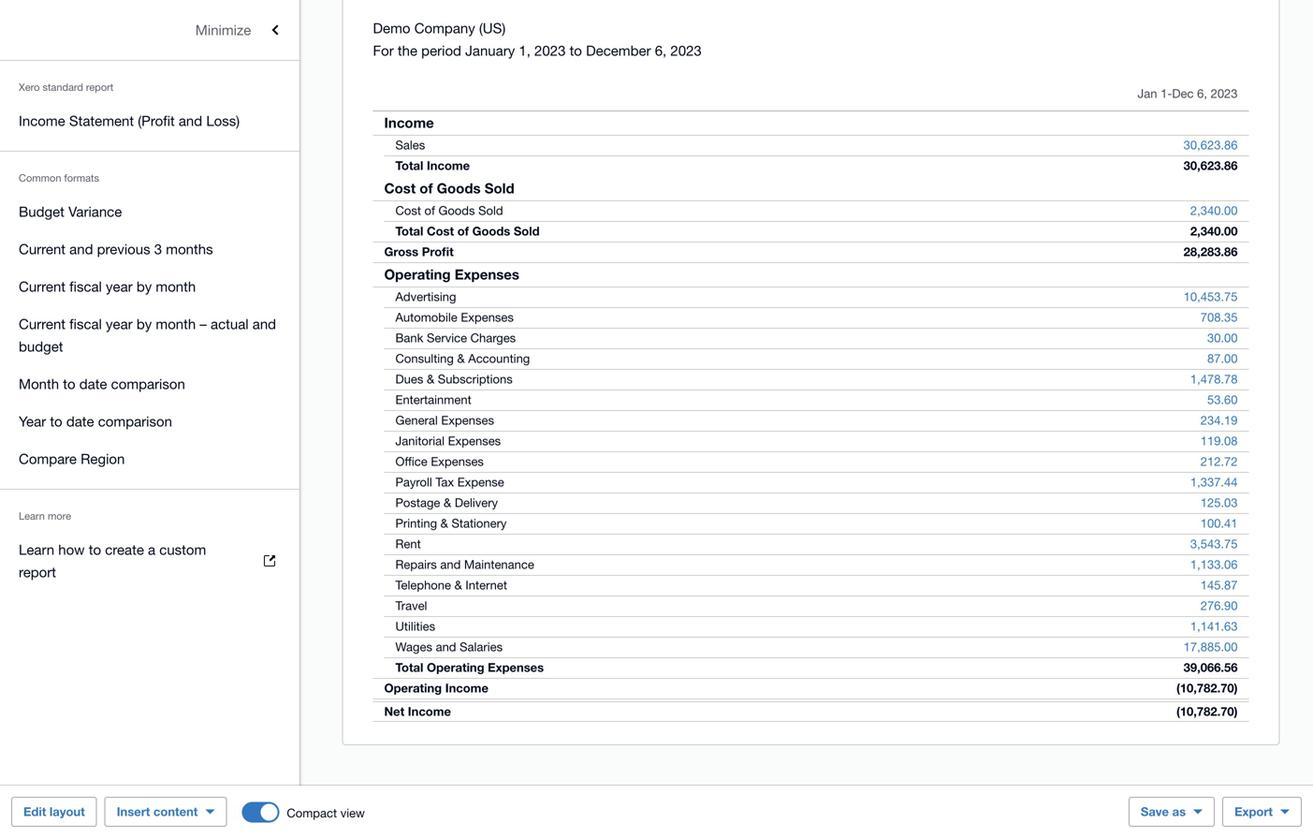Task type: locate. For each thing, give the bounding box(es) containing it.
operating income
[[384, 681, 489, 695]]

0 vertical spatial (10,782.70)
[[1177, 681, 1239, 695]]

2,340.00 link
[[1180, 201, 1250, 220]]

goods up the total cost of goods sold
[[439, 203, 475, 218]]

by down current fiscal year by month link
[[137, 316, 152, 332]]

comparison inside year to date comparison link
[[98, 413, 172, 429]]

year down current fiscal year by month on the left of page
[[106, 316, 133, 332]]

cost up profit
[[427, 224, 454, 238]]

2 year from the top
[[106, 316, 133, 332]]

fiscal inside current fiscal year by month – actual and budget
[[69, 316, 102, 332]]

(profit
[[138, 112, 175, 129]]

& for printing
[[441, 516, 448, 531]]

10,453.75
[[1184, 289, 1239, 304]]

1 vertical spatial current
[[19, 278, 66, 295]]

1 horizontal spatial 6,
[[1198, 86, 1208, 101]]

2 horizontal spatial 2023
[[1211, 86, 1239, 101]]

total for total cost of goods sold
[[396, 224, 424, 238]]

2,340.00 up 28,283.86
[[1191, 203, 1239, 218]]

1 (10,782.70) from the top
[[1177, 681, 1239, 695]]

of
[[420, 180, 433, 197], [425, 203, 435, 218], [458, 224, 469, 238]]

current fiscal year by month
[[19, 278, 196, 295]]

1 vertical spatial learn
[[19, 541, 54, 558]]

1 vertical spatial comparison
[[98, 413, 172, 429]]

previous
[[97, 241, 150, 257]]

and for repairs and maintenance
[[441, 557, 461, 572]]

learn inside learn how to create a custom report
[[19, 541, 54, 558]]

1 vertical spatial report
[[19, 564, 56, 580]]

expenses
[[455, 266, 520, 283], [461, 310, 514, 325], [441, 413, 494, 428], [448, 434, 501, 448], [431, 454, 484, 469], [488, 660, 544, 675]]

and up telephone & internet
[[441, 557, 461, 572]]

30,623.86 down the jan 1-dec 6, 2023
[[1184, 138, 1239, 152]]

cost up gross
[[396, 203, 421, 218]]

2 current from the top
[[19, 278, 66, 295]]

125.03
[[1201, 495, 1239, 510]]

operating down wages and salaries
[[427, 660, 485, 675]]

(us)
[[479, 20, 506, 36]]

internet
[[466, 578, 508, 592]]

of up profit
[[425, 203, 435, 218]]

date for year
[[66, 413, 94, 429]]

0 vertical spatial sold
[[485, 180, 515, 197]]

1 vertical spatial date
[[66, 413, 94, 429]]

period
[[422, 42, 462, 59]]

1 fiscal from the top
[[69, 278, 102, 295]]

income
[[19, 112, 65, 129], [384, 114, 434, 131], [427, 158, 470, 173], [446, 681, 489, 695], [408, 704, 451, 719]]

expenses up charges
[[461, 310, 514, 325]]

0 vertical spatial fiscal
[[69, 278, 102, 295]]

expenses for office expenses
[[431, 454, 484, 469]]

expenses up payroll tax expense
[[431, 454, 484, 469]]

2 30,623.86 from the top
[[1184, 158, 1239, 173]]

& up "entertainment"
[[427, 372, 435, 386]]

goods up operating expenses
[[473, 224, 511, 238]]

to left december
[[570, 42, 582, 59]]

insert content button
[[105, 797, 227, 827]]

2 vertical spatial goods
[[473, 224, 511, 238]]

to inside demo company (us) for the period january 1, 2023 to december 6, 2023
[[570, 42, 582, 59]]

custom
[[159, 541, 206, 558]]

expenses down salaries
[[488, 660, 544, 675]]

0 horizontal spatial 2023
[[535, 42, 566, 59]]

2 vertical spatial current
[[19, 316, 66, 332]]

& down postage & delivery
[[441, 516, 448, 531]]

printing
[[396, 516, 437, 531]]

0 vertical spatial learn
[[19, 510, 45, 522]]

fiscal down current and previous 3 months
[[69, 278, 102, 295]]

234.19 link
[[1190, 411, 1250, 430]]

current inside current fiscal year by month – actual and budget
[[19, 316, 66, 332]]

0 vertical spatial cost of goods sold
[[384, 180, 515, 197]]

subscriptions
[[438, 372, 513, 386]]

sales
[[396, 138, 425, 152]]

total for total income
[[396, 158, 424, 173]]

total operating expenses
[[396, 660, 544, 675]]

0 vertical spatial date
[[79, 376, 107, 392]]

(10,782.70)
[[1177, 681, 1239, 695], [1177, 704, 1239, 719]]

report inside learn how to create a custom report
[[19, 564, 56, 580]]

1 vertical spatial total
[[396, 224, 424, 238]]

comparison
[[111, 376, 185, 392], [98, 413, 172, 429]]

month
[[19, 376, 59, 392]]

to right how
[[89, 541, 101, 558]]

operating down gross profit
[[384, 266, 451, 283]]

date inside the month to date comparison link
[[79, 376, 107, 392]]

learn left more
[[19, 510, 45, 522]]

0 vertical spatial 30,623.86
[[1184, 138, 1239, 152]]

income down total operating expenses
[[446, 681, 489, 695]]

dues
[[396, 372, 424, 386]]

1,337.44
[[1191, 475, 1239, 489]]

1 horizontal spatial report
[[86, 81, 114, 93]]

bank service charges
[[396, 331, 516, 345]]

2 vertical spatial total
[[396, 660, 424, 675]]

1,337.44 link
[[1180, 473, 1250, 492]]

2023 inside report output element
[[1211, 86, 1239, 101]]

goods down total income
[[437, 180, 481, 197]]

report output element
[[373, 77, 1250, 722]]

39,066.56
[[1184, 660, 1239, 675]]

comparison for year to date comparison
[[98, 413, 172, 429]]

comparison down the month to date comparison link
[[98, 413, 172, 429]]

2 by from the top
[[137, 316, 152, 332]]

report down learn more
[[19, 564, 56, 580]]

2 month from the top
[[156, 316, 196, 332]]

17,885.00
[[1184, 640, 1239, 654]]

date inside year to date comparison link
[[66, 413, 94, 429]]

0 vertical spatial cost
[[384, 180, 416, 197]]

0 vertical spatial 6,
[[655, 42, 667, 59]]

212.72
[[1201, 454, 1239, 469]]

1 month from the top
[[156, 278, 196, 295]]

delivery
[[455, 495, 498, 510]]

0 horizontal spatial 6,
[[655, 42, 667, 59]]

comparison up year to date comparison link
[[111, 376, 185, 392]]

1 vertical spatial 6,
[[1198, 86, 1208, 101]]

operating for income
[[384, 681, 442, 695]]

jan
[[1138, 86, 1158, 101]]

gross
[[384, 244, 419, 259]]

to inside learn how to create a custom report
[[89, 541, 101, 558]]

general expenses
[[396, 413, 494, 428]]

expenses down the total cost of goods sold
[[455, 266, 520, 283]]

expenses up 'janitorial expenses'
[[441, 413, 494, 428]]

xero
[[19, 81, 40, 93]]

compact
[[287, 806, 337, 820]]

operating for expenses
[[384, 266, 451, 283]]

3 total from the top
[[396, 660, 424, 675]]

2 total from the top
[[396, 224, 424, 238]]

0 vertical spatial current
[[19, 241, 66, 257]]

3 current from the top
[[19, 316, 66, 332]]

and right actual
[[253, 316, 276, 332]]

2 vertical spatial operating
[[384, 681, 442, 695]]

fiscal down current fiscal year by month on the left of page
[[69, 316, 102, 332]]

1-
[[1161, 86, 1173, 101]]

by inside current fiscal year by month – actual and budget
[[137, 316, 152, 332]]

demo
[[373, 20, 411, 36]]

cost of goods sold down total income
[[384, 180, 515, 197]]

& for telephone
[[455, 578, 462, 592]]

6, right december
[[655, 42, 667, 59]]

2023 right december
[[671, 42, 702, 59]]

2023 right the dec
[[1211, 86, 1239, 101]]

1 year from the top
[[106, 278, 133, 295]]

1,141.63 link
[[1180, 617, 1250, 636]]

1 vertical spatial cost of goods sold
[[396, 203, 503, 218]]

0 vertical spatial 2,340.00
[[1191, 203, 1239, 218]]

year inside current fiscal year by month – actual and budget
[[106, 316, 133, 332]]

1 by from the top
[[137, 278, 152, 295]]

bank
[[396, 331, 424, 345]]

learn for learn how to create a custom report
[[19, 541, 54, 558]]

office expenses
[[396, 454, 484, 469]]

1 vertical spatial month
[[156, 316, 196, 332]]

operating up net income
[[384, 681, 442, 695]]

expenses down general expenses at left
[[448, 434, 501, 448]]

current inside current fiscal year by month link
[[19, 278, 66, 295]]

export
[[1235, 804, 1274, 819]]

cost down total income
[[384, 180, 416, 197]]

date up year to date comparison
[[79, 376, 107, 392]]

year down current and previous 3 months
[[106, 278, 133, 295]]

comparison inside the month to date comparison link
[[111, 376, 185, 392]]

of up operating expenses
[[458, 224, 469, 238]]

& down payroll tax expense
[[444, 495, 452, 510]]

compact view
[[287, 806, 365, 820]]

rent
[[396, 537, 421, 551]]

2 (10,782.70) from the top
[[1177, 704, 1239, 719]]

dec
[[1173, 86, 1195, 101]]

6, inside demo company (us) for the period january 1, 2023 to december 6, 2023
[[655, 42, 667, 59]]

of down total income
[[420, 180, 433, 197]]

salaries
[[460, 640, 503, 654]]

month left the – at the left top of the page
[[156, 316, 196, 332]]

2023
[[535, 42, 566, 59], [671, 42, 702, 59], [1211, 86, 1239, 101]]

1 current from the top
[[19, 241, 66, 257]]

jan 1-dec 6, 2023
[[1138, 86, 1239, 101]]

total up gross
[[396, 224, 424, 238]]

consulting
[[396, 351, 454, 366]]

month down months
[[156, 278, 196, 295]]

1,478.78
[[1191, 372, 1239, 386]]

1 vertical spatial by
[[137, 316, 152, 332]]

1 learn from the top
[[19, 510, 45, 522]]

3,543.75 link
[[1180, 535, 1250, 553]]

edit
[[23, 804, 46, 819]]

consulting & accounting
[[396, 351, 530, 366]]

1 vertical spatial year
[[106, 316, 133, 332]]

0 vertical spatial total
[[396, 158, 424, 173]]

month inside current fiscal year by month – actual and budget
[[156, 316, 196, 332]]

export button
[[1223, 797, 1303, 827]]

1 vertical spatial fiscal
[[69, 316, 102, 332]]

0 vertical spatial report
[[86, 81, 114, 93]]

by for current fiscal year by month – actual and budget
[[137, 316, 152, 332]]

1 vertical spatial cost
[[396, 203, 421, 218]]

and inside current fiscal year by month – actual and budget
[[253, 316, 276, 332]]

2,340.00 down 2,340.00 link
[[1191, 224, 1239, 238]]

year for current fiscal year by month
[[106, 278, 133, 295]]

0 vertical spatial operating
[[384, 266, 451, 283]]

date for month
[[79, 376, 107, 392]]

current inside current and previous 3 months link
[[19, 241, 66, 257]]

28,283.86
[[1184, 244, 1239, 259]]

payroll
[[396, 475, 432, 489]]

current for current fiscal year by month – actual and budget
[[19, 316, 66, 332]]

& down bank service charges
[[457, 351, 465, 366]]

region
[[81, 450, 125, 467]]

net
[[384, 704, 405, 719]]

wages and salaries
[[396, 640, 503, 654]]

& for consulting
[[457, 351, 465, 366]]

income up the total cost of goods sold
[[427, 158, 470, 173]]

content
[[154, 804, 198, 819]]

0 vertical spatial year
[[106, 278, 133, 295]]

0 vertical spatial month
[[156, 278, 196, 295]]

30,623.86 down 30,623.86 link
[[1184, 158, 1239, 173]]

how
[[58, 541, 85, 558]]

0 horizontal spatial report
[[19, 564, 56, 580]]

net income
[[384, 704, 451, 719]]

budget variance
[[19, 203, 122, 220]]

variance
[[68, 203, 122, 220]]

100.41
[[1201, 516, 1239, 531]]

1 vertical spatial (10,782.70)
[[1177, 704, 1239, 719]]

1 vertical spatial of
[[425, 203, 435, 218]]

fiscal for current fiscal year by month – actual and budget
[[69, 316, 102, 332]]

and down budget variance
[[69, 241, 93, 257]]

& down the repairs and maintenance
[[455, 578, 462, 592]]

1 vertical spatial goods
[[439, 203, 475, 218]]

janitorial expenses
[[396, 434, 501, 448]]

as
[[1173, 804, 1187, 819]]

payroll tax expense
[[396, 475, 505, 489]]

total down wages
[[396, 660, 424, 675]]

& for dues
[[427, 372, 435, 386]]

145.87 link
[[1190, 576, 1250, 595]]

2 vertical spatial cost
[[427, 224, 454, 238]]

company
[[415, 20, 475, 36]]

1 2,340.00 from the top
[[1191, 203, 1239, 218]]

report up statement
[[86, 81, 114, 93]]

2 2,340.00 from the top
[[1191, 224, 1239, 238]]

1 total from the top
[[396, 158, 424, 173]]

budget variance link
[[0, 193, 300, 230]]

0 vertical spatial by
[[137, 278, 152, 295]]

0 vertical spatial of
[[420, 180, 433, 197]]

date up compare region
[[66, 413, 94, 429]]

0 vertical spatial comparison
[[111, 376, 185, 392]]

53.60
[[1208, 392, 1239, 407]]

2 learn from the top
[[19, 541, 54, 558]]

cost of goods sold up the total cost of goods sold
[[396, 203, 503, 218]]

minimize button
[[0, 11, 300, 49]]

service
[[427, 331, 467, 345]]

by down current and previous 3 months link
[[137, 278, 152, 295]]

2023 right the 1,
[[535, 42, 566, 59]]

more
[[48, 510, 71, 522]]

learn down learn more
[[19, 541, 54, 558]]

and up total operating expenses
[[436, 640, 457, 654]]

current fiscal year by month link
[[0, 268, 300, 305]]

and
[[179, 112, 202, 129], [69, 241, 93, 257], [253, 316, 276, 332], [441, 557, 461, 572], [436, 640, 457, 654]]

1 vertical spatial 30,623.86
[[1184, 158, 1239, 173]]

income down operating income on the left bottom of page
[[408, 704, 451, 719]]

2 fiscal from the top
[[69, 316, 102, 332]]

total down sales
[[396, 158, 424, 173]]

6, right the dec
[[1198, 86, 1208, 101]]

1 vertical spatial 2,340.00
[[1191, 224, 1239, 238]]

to right month
[[63, 376, 75, 392]]



Task type: vqa. For each thing, say whether or not it's contained in the screenshot.
Select settings in a report Link
no



Task type: describe. For each thing, give the bounding box(es) containing it.
(10,782.70) for net income
[[1177, 704, 1239, 719]]

month for current fiscal year by month – actual and budget
[[156, 316, 196, 332]]

276.90 link
[[1190, 597, 1250, 615]]

travel
[[396, 598, 427, 613]]

current for current and previous 3 months
[[19, 241, 66, 257]]

& for postage
[[444, 495, 452, 510]]

month for current fiscal year by month
[[156, 278, 196, 295]]

advertising
[[396, 289, 457, 304]]

1 30,623.86 from the top
[[1184, 138, 1239, 152]]

year
[[19, 413, 46, 429]]

expenses for operating expenses
[[455, 266, 520, 283]]

accounting
[[469, 351, 530, 366]]

compare region link
[[0, 440, 300, 478]]

automobile expenses
[[396, 310, 514, 325]]

operating expenses
[[384, 266, 520, 283]]

87.00 link
[[1197, 349, 1250, 368]]

6, inside report output element
[[1198, 86, 1208, 101]]

to right year
[[50, 413, 62, 429]]

income for total income
[[427, 158, 470, 173]]

learn more
[[19, 510, 71, 522]]

common formats
[[19, 172, 99, 184]]

year for current fiscal year by month – actual and budget
[[106, 316, 133, 332]]

january
[[466, 42, 515, 59]]

(10,782.70) for operating income
[[1177, 681, 1239, 695]]

layout
[[50, 804, 85, 819]]

save as
[[1142, 804, 1187, 819]]

145.87
[[1201, 578, 1239, 592]]

formats
[[64, 172, 99, 184]]

loss)
[[206, 112, 240, 129]]

actual
[[211, 316, 249, 332]]

and for current and previous 3 months
[[69, 241, 93, 257]]

current and previous 3 months
[[19, 241, 213, 257]]

2 vertical spatial of
[[458, 224, 469, 238]]

year to date comparison link
[[0, 403, 300, 440]]

expenses for janitorial expenses
[[448, 434, 501, 448]]

1,133.06
[[1191, 557, 1239, 572]]

1,141.63
[[1191, 619, 1239, 634]]

profit
[[422, 244, 454, 259]]

by for current fiscal year by month
[[137, 278, 152, 295]]

office
[[396, 454, 428, 469]]

automobile
[[396, 310, 458, 325]]

common
[[19, 172, 61, 184]]

–
[[200, 316, 207, 332]]

compare
[[19, 450, 77, 467]]

income statement (profit and loss) link
[[0, 102, 300, 140]]

learn for learn more
[[19, 510, 45, 522]]

current for current fiscal year by month
[[19, 278, 66, 295]]

charges
[[471, 331, 516, 345]]

telephone & internet
[[396, 578, 508, 592]]

expenses for automobile expenses
[[461, 310, 514, 325]]

postage & delivery
[[396, 495, 498, 510]]

current fiscal year by month – actual and budget
[[19, 316, 276, 354]]

expenses for general expenses
[[441, 413, 494, 428]]

income up sales
[[384, 114, 434, 131]]

total income
[[396, 158, 470, 173]]

1 horizontal spatial 2023
[[671, 42, 702, 59]]

total cost of goods sold
[[396, 224, 540, 238]]

view
[[341, 806, 365, 820]]

save as button
[[1129, 797, 1216, 827]]

income for operating income
[[446, 681, 489, 695]]

repairs
[[396, 557, 437, 572]]

budget
[[19, 338, 63, 354]]

3
[[154, 241, 162, 257]]

total for total operating expenses
[[396, 660, 424, 675]]

utilities
[[396, 619, 436, 634]]

statement
[[69, 112, 134, 129]]

and left loss)
[[179, 112, 202, 129]]

insert
[[117, 804, 150, 819]]

and for wages and salaries
[[436, 640, 457, 654]]

printing & stationery
[[396, 516, 507, 531]]

demo company (us) for the period january 1, 2023 to december 6, 2023
[[373, 20, 702, 59]]

fiscal for current fiscal year by month
[[69, 278, 102, 295]]

a
[[148, 541, 156, 558]]

comparison for month to date comparison
[[111, 376, 185, 392]]

month to date comparison
[[19, 376, 185, 392]]

1,133.06 link
[[1180, 555, 1250, 574]]

current and previous 3 months link
[[0, 230, 300, 268]]

30.00 link
[[1197, 329, 1250, 347]]

income down "xero"
[[19, 112, 65, 129]]

87.00
[[1208, 351, 1239, 366]]

dues & subscriptions
[[396, 372, 513, 386]]

maintenance
[[464, 557, 535, 572]]

1,478.78 link
[[1180, 370, 1250, 389]]

months
[[166, 241, 213, 257]]

100.41 link
[[1190, 514, 1250, 533]]

53.60 link
[[1197, 391, 1250, 409]]

general
[[396, 413, 438, 428]]

276.90
[[1201, 598, 1239, 613]]

1 vertical spatial sold
[[479, 203, 503, 218]]

postage
[[396, 495, 441, 510]]

current fiscal year by month – actual and budget link
[[0, 305, 300, 365]]

2 vertical spatial sold
[[514, 224, 540, 238]]

telephone
[[396, 578, 451, 592]]

minimize
[[196, 22, 251, 38]]

30.00
[[1208, 331, 1239, 345]]

repairs and maintenance
[[396, 557, 535, 572]]

janitorial
[[396, 434, 445, 448]]

0 vertical spatial goods
[[437, 180, 481, 197]]

1 vertical spatial operating
[[427, 660, 485, 675]]

standard
[[43, 81, 83, 93]]

income for net income
[[408, 704, 451, 719]]

234.19
[[1201, 413, 1239, 428]]



